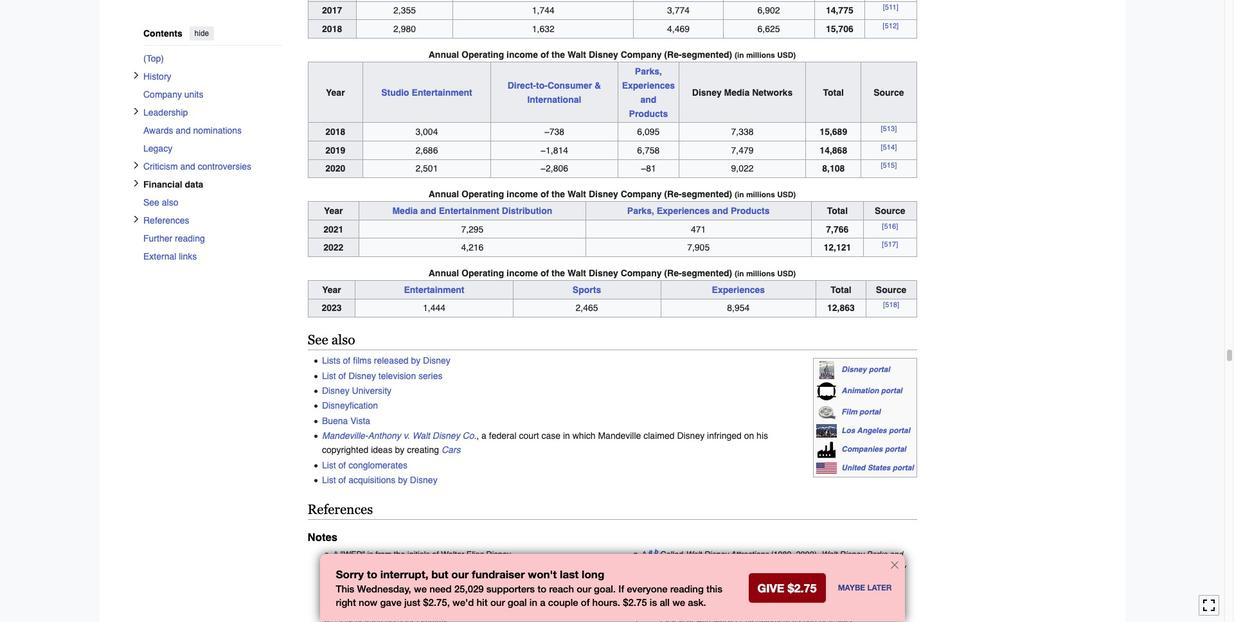 Task type: describe. For each thing, give the bounding box(es) containing it.
direct-
[[508, 80, 536, 90]]

0 vertical spatial media
[[724, 87, 750, 97]]

portal for animation portal
[[881, 387, 902, 396]]

2022
[[323, 242, 343, 253]]

company units link
[[143, 85, 282, 103]]

0 vertical spatial experiences
[[622, 80, 675, 90]]

3 (re- from the top
[[664, 268, 682, 278]]

right
[[336, 597, 356, 608]]

next
[[402, 576, 417, 586]]

sports
[[573, 285, 601, 295]]

2 vertical spatial source
[[876, 285, 907, 295]]

creating
[[407, 445, 439, 455]]

2 horizontal spatial opening
[[572, 576, 601, 586]]

awards
[[143, 125, 173, 135]]

1 vertical spatial see
[[308, 332, 328, 348]]

[516] link
[[882, 222, 898, 231]]

legacy
[[143, 143, 172, 153]]

a b
[[648, 614, 658, 622]]

[511]
[[883, 3, 899, 12]]

^ for ^
[[334, 563, 338, 573]]

1 vertical spatial parks,
[[627, 206, 654, 216]]

notes
[[308, 531, 338, 544]]

[514]
[[881, 143, 897, 152]]

x small image for financial data
[[132, 179, 140, 187]]

external
[[143, 251, 176, 261]]

annual operating income of the walt disney company (re-segmented) (in millions usd) for sports
[[429, 268, 796, 278]]

ideas
[[371, 445, 393, 455]]

2,501
[[416, 164, 438, 174]]

series
[[419, 371, 443, 381]]

[512] link
[[883, 21, 899, 30]]

0 vertical spatial source
[[874, 87, 904, 97]]

2018 for 2,980
[[322, 24, 342, 34]]

1 vertical spatial was
[[395, 602, 409, 612]]

[511] link
[[883, 3, 899, 12]]

a down following
[[648, 614, 652, 622]]

units
[[184, 89, 203, 99]]

disney inside walt disney parks and resorts
[[840, 550, 864, 560]]

2 (in from the top
[[735, 190, 744, 199]]

resorts for walt disney parks and resorts
[[642, 563, 670, 572]]

2 vertical spatial ,
[[447, 597, 450, 608]]

uses
[[478, 576, 495, 586]]

case
[[542, 431, 561, 441]]

12,863
[[827, 303, 855, 313]]

capital
[[744, 602, 769, 612]]

[518]
[[883, 301, 899, 310]]

2 vertical spatial experiences
[[712, 285, 765, 295]]

1 vertical spatial total
[[827, 206, 848, 216]]

annual for entertainment
[[429, 49, 459, 60]]

[512]
[[883, 21, 899, 30]]

year for 2021
[[324, 206, 343, 216]]

^ for ^ a b
[[642, 550, 646, 560]]

our inside supporters to reach our goal.  if everyone reading this right now gave just
[[577, 583, 591, 595]]

to inside supporters to reach our goal.  if everyone reading this right now gave just
[[538, 583, 547, 595]]

x small image for history
[[132, 71, 140, 79]]

icon image for disney portal
[[820, 361, 834, 379]]

0 horizontal spatial media
[[392, 206, 418, 216]]

maybe later
[[838, 583, 892, 593]]

co.
[[463, 431, 477, 441]]

now
[[359, 597, 378, 608]]

2020
[[325, 164, 345, 174]]

cars link
[[442, 445, 461, 455]]

list inside lists of films released by disney list of disney television series disney university disneyfication buena vista
[[322, 371, 336, 381]]

^ a b c broadcasting from 1994 to 1996 ^ following the purchase of capital cities/abc inc.
[[642, 587, 826, 612]]

1 vertical spatial entertainment
[[439, 206, 499, 216]]

history
[[143, 71, 171, 81]]

(top) link
[[143, 49, 282, 67]]

called walt disney attractions (1989–2000),
[[661, 550, 821, 560]]

fullscreen image
[[1203, 599, 1216, 612]]

mandeville-anthony v. walt disney co.
[[322, 431, 477, 441]]

a link for broadcasting from 1994 to 1996
[[648, 587, 652, 599]]

walt down '−2,806'
[[568, 189, 586, 199]]

1 horizontal spatial opening
[[507, 563, 536, 573]]

, inside ', a federal court case in which mandeville claimed disney infringed on his copyrighted ideas by creating'
[[477, 431, 479, 441]]

6,902
[[758, 5, 780, 16]]

networks
[[752, 87, 793, 97]]

0 vertical spatial parks, experiences and products
[[622, 66, 675, 119]]

disneyfication link
[[322, 401, 378, 411]]

0 horizontal spatial also
[[162, 197, 178, 207]]

b link for broadcasting from 1994 to 1996
[[654, 587, 658, 599]]

1 vertical spatial july
[[498, 576, 512, 586]]

following
[[649, 602, 684, 612]]

to inside sorry to interrupt, but our fundraiser won't last long this wednesday , we need 25,029
[[367, 568, 377, 581]]

471
[[691, 224, 706, 234]]

company for entertainment
[[621, 268, 662, 278]]

2,980
[[393, 24, 416, 34]]

1 horizontal spatial also
[[331, 332, 355, 348]]

b for ^ a b
[[654, 548, 658, 556]]

^ link for his official title was co. vice chairman.
[[334, 602, 338, 612]]

annual operating income of the walt disney company (re-segmented) (in millions usd) for direct-to-consumer & international
[[429, 49, 796, 60]]

a for ^ a b
[[648, 548, 652, 556]]

^ for ^ "wed" is from the initials of walter elias disney.
[[334, 550, 338, 559]]

television
[[379, 371, 416, 381]]

on
[[744, 431, 754, 441]]

maybe later button
[[838, 577, 892, 599]]

walt up the creating at the left of page
[[412, 431, 430, 441]]

b for ^ a b c broadcasting from 1994 to 1996 ^ following the purchase of capital cities/abc inc.
[[654, 587, 658, 595]]

2023
[[322, 303, 342, 313]]

1 horizontal spatial we
[[673, 597, 685, 608]]

awards and nominations link
[[143, 121, 282, 139]]

3 operating from the top
[[462, 268, 504, 278]]

hide
[[194, 29, 209, 38]]

year for 2018
[[326, 87, 345, 97]]

annual operating income of the walt disney company (re-segmented) (in millions usd) for parks, experiences and products
[[429, 189, 796, 199]]

(re- for and
[[664, 189, 682, 199]]

everyone
[[627, 583, 668, 595]]

acquisitions
[[349, 475, 396, 485]]

0 vertical spatial parks, experiences and products link
[[622, 66, 675, 119]]

0 vertical spatial 17
[[391, 563, 400, 573]]

its
[[536, 576, 545, 586]]

0 horizontal spatial july
[[374, 563, 389, 573]]

1 vertical spatial see also
[[308, 332, 355, 348]]

companies portal link
[[842, 445, 906, 454]]

1 horizontal spatial $2.75
[[623, 597, 647, 608]]

x small image for criticism and controversies
[[132, 161, 140, 169]]

legacy link
[[143, 139, 282, 157]]

chairman.
[[441, 602, 476, 612]]

and inside walt disney parks and resorts worldwide
[[665, 575, 679, 585]]

3 b link from the top
[[654, 614, 658, 622]]

icon image for animation portal
[[817, 382, 837, 400]]

company for studio entertainment
[[621, 49, 662, 60]]

films
[[353, 356, 372, 366]]

contents
[[143, 28, 182, 39]]

1 vertical spatial products
[[731, 206, 770, 216]]

^ link for following the purchase of
[[642, 602, 647, 612]]

3,004
[[416, 127, 438, 137]]

financial data link
[[143, 175, 292, 193]]

1 vertical spatial references
[[308, 502, 373, 518]]

2 vertical spatial total
[[831, 285, 852, 295]]

6,758
[[637, 145, 660, 155]]

in inside ', a federal court case in which mandeville claimed disney infringed on his copyrighted ideas by creating'
[[563, 431, 570, 441]]

9,022
[[731, 164, 754, 174]]

sports link
[[573, 285, 601, 295]]

los
[[842, 426, 855, 435]]

the inside ^ a b c broadcasting from 1994 to 1996 ^ following the purchase of capital cities/abc inc.
[[686, 602, 697, 612]]

and inside the 'parks, experiences and products'
[[641, 94, 657, 105]]

a left couple
[[540, 597, 545, 608]]

goal.
[[594, 583, 616, 595]]

7,338
[[731, 127, 754, 137]]

as
[[526, 576, 534, 586]]

1 vertical spatial source
[[875, 206, 905, 216]]

1 vertical spatial parks, experiences and products link
[[627, 206, 770, 216]]

0 horizontal spatial $2.75
[[423, 597, 447, 608]]

supposed
[[419, 563, 454, 573]]

2019
[[325, 145, 345, 155]]

[515]
[[881, 161, 897, 170]]

day.
[[334, 589, 348, 598]]

^ down everyone
[[642, 602, 647, 612]]

usd) for total
[[777, 269, 796, 278]]

states
[[868, 463, 891, 472]]

^ his official title was co. vice chairman.
[[334, 602, 476, 612]]

walt up 'sports'
[[568, 268, 586, 278]]

, inside sorry to interrupt, but our fundraiser won't last long this wednesday , we need 25,029
[[409, 583, 411, 595]]

of inside ^ a b c broadcasting from 1994 to 1996 ^ following the purchase of capital cities/abc inc.
[[735, 602, 742, 612]]

his
[[341, 602, 352, 612]]

criticism and controversies
[[143, 161, 251, 171]]

walt up consumer
[[568, 49, 586, 60]]

list of conglomerates list of acquisitions by disney
[[322, 460, 438, 485]]

^ link for although july 17 was supposed to be preview opening foregoing the public opening the next day, disneyland uses july 17 as its official opening day.
[[334, 563, 338, 573]]

be
[[465, 563, 474, 573]]

operating for entertainment
[[462, 49, 504, 60]]

0 vertical spatial references
[[143, 215, 189, 225]]

6,095
[[637, 127, 660, 137]]

couple
[[548, 597, 578, 608]]

external links
[[143, 251, 197, 261]]

4,469
[[667, 24, 690, 34]]

0 horizontal spatial in
[[530, 597, 537, 608]]

0 horizontal spatial opening
[[357, 576, 386, 586]]

millions for experiences
[[746, 269, 775, 278]]

sorry to interrupt, but our fundraiser won't last long this wednesday , we need 25,029
[[336, 568, 604, 595]]

and inside walt disney parks and resorts
[[890, 550, 903, 560]]

0 vertical spatial total
[[823, 87, 844, 97]]

media and entertainment distribution
[[392, 206, 552, 216]]

disney inside ', a federal court case in which mandeville claimed disney infringed on his copyrighted ideas by creating'
[[677, 431, 705, 441]]

distribution
[[502, 206, 552, 216]]

2 list from the top
[[322, 460, 336, 470]]

companies portal
[[842, 445, 906, 454]]

walt disney parks and resorts
[[642, 550, 903, 572]]

millions for parks, experiences and products
[[746, 51, 775, 60]]



Task type: vqa. For each thing, say whether or not it's contained in the screenshot.
"Company" for Studio Entertainment
yes



Task type: locate. For each thing, give the bounding box(es) containing it.
later
[[868, 583, 892, 593]]

experiences up the 6,095
[[622, 80, 675, 90]]

x small image
[[132, 107, 140, 115], [132, 179, 140, 187], [132, 215, 140, 223]]

1 b from the top
[[654, 548, 658, 556]]

[513] link
[[881, 124, 897, 133]]

b link for called
[[654, 548, 658, 560]]

0 vertical spatial entertainment
[[412, 87, 472, 97]]

1 b link from the top
[[654, 548, 658, 560]]

film
[[842, 408, 857, 417]]

2 vertical spatial (re-
[[664, 268, 682, 278]]

2 annual from the top
[[429, 189, 459, 199]]

2018 up 2019
[[325, 127, 345, 137]]

2 x small image from the top
[[132, 161, 140, 169]]

0 horizontal spatial 17
[[391, 563, 400, 573]]

leadership
[[143, 107, 188, 117]]

see also down the financial
[[143, 197, 178, 207]]

3 segmented) from the top
[[682, 268, 732, 278]]

0 vertical spatial (in
[[735, 51, 744, 60]]

experiences
[[622, 80, 675, 90], [657, 206, 710, 216], [712, 285, 765, 295]]

0 vertical spatial b
[[654, 548, 658, 556]]

2 millions from the top
[[746, 190, 775, 199]]

2 vertical spatial x small image
[[132, 215, 140, 223]]

see also up lists
[[308, 332, 355, 348]]

buena
[[322, 416, 348, 426]]

source up '[516]' link
[[875, 206, 905, 216]]

2 b link from the top
[[654, 587, 658, 599]]

buena vista link
[[322, 416, 370, 426]]

portal up angeles
[[860, 408, 881, 417]]

0 vertical spatial in
[[563, 431, 570, 441]]

3 income from the top
[[507, 268, 538, 278]]

0 vertical spatial icon image
[[820, 361, 834, 379]]

1 horizontal spatial our
[[490, 597, 505, 608]]

2018
[[322, 24, 342, 34], [325, 127, 345, 137]]

capital cities/abc inc. link
[[744, 602, 826, 612]]

portal for companies portal
[[885, 445, 906, 454]]

to down won't
[[538, 583, 547, 595]]

1 vertical spatial millions
[[746, 190, 775, 199]]

1 vertical spatial also
[[331, 332, 355, 348]]

1 annual from the top
[[429, 49, 459, 60]]

by up series
[[411, 356, 421, 366]]

1 segmented) from the top
[[682, 49, 732, 60]]

0 vertical spatial see
[[143, 197, 159, 207]]

a link for called
[[648, 548, 652, 560]]

parks inside walt disney parks and resorts
[[867, 550, 887, 560]]

0 vertical spatial segmented)
[[682, 49, 732, 60]]

c
[[661, 587, 664, 595]]

0 horizontal spatial official
[[354, 602, 377, 612]]

2 vertical spatial list
[[322, 475, 336, 485]]

0 vertical spatial resorts
[[642, 563, 670, 572]]

b down following
[[654, 614, 658, 622]]

2 vertical spatial operating
[[462, 268, 504, 278]]

^ link for "wed" is from the initials of walter elias disney.
[[334, 550, 338, 559]]

income for media and entertainment distribution
[[507, 189, 538, 199]]

to
[[456, 563, 463, 573], [367, 568, 377, 581], [538, 583, 547, 595], [755, 589, 761, 599]]

1 vertical spatial 2018
[[325, 127, 345, 137]]

3 annual operating income of the walt disney company (re-segmented) (in millions usd) from the top
[[429, 268, 796, 278]]

1 millions from the top
[[746, 51, 775, 60]]

our inside sorry to interrupt, but our fundraiser won't last long this wednesday , we need 25,029
[[451, 568, 469, 581]]

2 annual operating income of the walt disney company (re-segmented) (in millions usd) from the top
[[429, 189, 796, 199]]

0 vertical spatial 2018
[[322, 24, 342, 34]]

1 vertical spatial parks, experiences and products
[[627, 206, 770, 216]]

supporters to reach our goal.  if everyone reading this right now gave just
[[336, 583, 723, 608]]

lists
[[322, 356, 341, 366]]

lists of films released by disney link
[[322, 356, 451, 366]]

2 x small image from the top
[[132, 179, 140, 187]]

a link left 'c' link
[[648, 587, 652, 599]]

references up further reading
[[143, 215, 189, 225]]

foregoing
[[538, 563, 572, 573]]

parks inside walt disney parks and resorts worldwide
[[642, 575, 663, 585]]

1 horizontal spatial see also
[[308, 332, 355, 348]]

^ inside ^ a b
[[642, 550, 646, 560]]

1 vertical spatial we
[[673, 597, 685, 608]]

was inside although july 17 was supposed to be preview opening foregoing the public opening the next day, disneyland uses july 17 as its official opening day.
[[402, 563, 417, 573]]

0 horizontal spatial parks
[[642, 575, 663, 585]]

1 vertical spatial year
[[324, 206, 343, 216]]

1 vertical spatial ,
[[409, 583, 411, 595]]

icon image left disney portal
[[820, 361, 834, 379]]

x small image for references
[[132, 215, 140, 223]]

media
[[724, 87, 750, 97], [392, 206, 418, 216]]

opening
[[507, 563, 536, 573], [357, 576, 386, 586], [572, 576, 601, 586]]

2 vertical spatial year
[[322, 285, 341, 295]]

disney inside list of conglomerates list of acquisitions by disney
[[410, 475, 438, 485]]

&
[[595, 80, 601, 90]]

x small image for leadership
[[132, 107, 140, 115]]

1 vertical spatial b
[[654, 587, 658, 595]]

reading inside supporters to reach our goal.  if everyone reading this right now gave just
[[670, 583, 704, 595]]

^ link up public
[[334, 563, 338, 573]]

0 vertical spatial our
[[451, 568, 469, 581]]

0 vertical spatial x small image
[[132, 71, 140, 79]]

2 vertical spatial our
[[490, 597, 505, 608]]

companies
[[842, 445, 883, 454]]

lists of films released by disney list of disney television series disney university disneyfication buena vista
[[322, 356, 451, 426]]

media down 2,501
[[392, 206, 418, 216]]

this
[[706, 583, 723, 595]]

total up the '15,689'
[[823, 87, 844, 97]]

1 income from the top
[[507, 49, 538, 60]]

1 vertical spatial 17
[[514, 576, 523, 586]]

1 vertical spatial (in
[[735, 190, 744, 199]]

a inside ^ a b c broadcasting from 1994 to 1996 ^ following the purchase of capital cities/abc inc.
[[648, 587, 652, 595]]

public
[[334, 576, 355, 586]]

flag image
[[816, 462, 838, 474]]

angeles
[[857, 426, 887, 435]]

1 vertical spatial experiences
[[657, 206, 710, 216]]

3 usd) from the top
[[777, 269, 796, 278]]

products inside the 'parks, experiences and products'
[[629, 108, 668, 119]]

income down distribution
[[507, 268, 538, 278]]

0 horizontal spatial our
[[451, 568, 469, 581]]

consumer
[[548, 80, 592, 90]]

1 vertical spatial icon image
[[817, 382, 837, 400]]

1 horizontal spatial ,
[[447, 597, 450, 608]]

vista
[[351, 416, 370, 426]]

0 vertical spatial also
[[162, 197, 178, 207]]

from inside ^ a b c broadcasting from 1994 to 1996 ^ following the purchase of capital cities/abc inc.
[[716, 589, 732, 599]]

segmented) up 471
[[682, 189, 732, 199]]

official right his
[[354, 602, 377, 612]]

a for , a federal court case in which mandeville claimed disney infringed on his copyrighted ideas by creating
[[482, 431, 487, 441]]

walt up maybe later
[[863, 563, 879, 572]]

^ a b
[[642, 548, 658, 560]]

a link down following
[[648, 614, 652, 622]]

to inside ^ a b c broadcasting from 1994 to 1996 ^ following the purchase of capital cities/abc inc.
[[755, 589, 761, 599]]

to left be on the left bottom
[[456, 563, 463, 573]]

0 vertical spatial is
[[367, 550, 373, 559]]

1 horizontal spatial resorts
[[681, 575, 709, 585]]

(in up experiences 'link'
[[735, 269, 744, 278]]

6,625
[[758, 24, 780, 34]]

parks, down −81
[[627, 206, 654, 216]]

july
[[374, 563, 389, 573], [498, 576, 512, 586]]

1 vertical spatial a link
[[648, 587, 652, 599]]

^ left 'c' link
[[642, 589, 646, 599]]

2 vertical spatial annual
[[429, 268, 459, 278]]

portal up animation portal link
[[869, 365, 890, 374]]

b link left called
[[654, 548, 658, 560]]

year
[[326, 87, 345, 97], [324, 206, 343, 216], [322, 285, 341, 295]]

1 x small image from the top
[[132, 107, 140, 115]]

1 vertical spatial annual operating income of the walt disney company (re-segmented) (in millions usd)
[[429, 189, 796, 199]]

portal up states
[[885, 445, 906, 454]]

1 (in from the top
[[735, 51, 744, 60]]

1 vertical spatial operating
[[462, 189, 504, 199]]

our for goal
[[490, 597, 505, 608]]

2 segmented) from the top
[[682, 189, 732, 199]]

0 vertical spatial (re-
[[664, 49, 682, 60]]

1994
[[734, 589, 752, 599]]

our down the long
[[577, 583, 591, 595]]

parks for walt disney parks and resorts
[[867, 550, 887, 560]]

see also link
[[143, 193, 282, 211]]

we inside sorry to interrupt, but our fundraiser won't last long this wednesday , we need 25,029
[[414, 583, 427, 595]]

x small image left criticism
[[132, 161, 140, 169]]

1 operating from the top
[[462, 49, 504, 60]]

history link
[[143, 67, 282, 85]]

experiences up 471
[[657, 206, 710, 216]]

3 list from the top
[[322, 475, 336, 485]]

0 vertical spatial from
[[376, 550, 392, 559]]

united states portal
[[842, 463, 914, 472]]

0 vertical spatial parks,
[[635, 66, 662, 76]]

^ up public
[[334, 563, 338, 573]]

1 vertical spatial resorts
[[681, 575, 709, 585]]

2021
[[323, 224, 343, 234]]

by inside list of conglomerates list of acquisitions by disney
[[398, 475, 408, 485]]

also
[[162, 197, 178, 207], [331, 332, 355, 348]]

2 usd) from the top
[[777, 190, 796, 199]]

segmented) down "7,905"
[[682, 268, 732, 278]]

to-
[[536, 80, 548, 90]]

4,216
[[461, 242, 484, 253]]

1,632
[[532, 24, 555, 34]]

also down financial data
[[162, 197, 178, 207]]

0 vertical spatial parks
[[867, 550, 887, 560]]

a inside ^ a b
[[648, 548, 652, 556]]

1 horizontal spatial from
[[716, 589, 732, 599]]

official inside although july 17 was supposed to be preview opening foregoing the public opening the next day, disneyland uses july 17 as its official opening day.
[[547, 576, 570, 586]]

year for 2023
[[322, 285, 341, 295]]

parks for walt disney parks and resorts worldwide
[[642, 575, 663, 585]]

disney inside walt disney parks and resorts worldwide
[[881, 563, 906, 572]]

b left called
[[654, 548, 658, 556]]

$2.75 down everyone
[[623, 597, 647, 608]]

list of conglomerates link
[[322, 460, 408, 470]]

^ left '"wed"'
[[334, 550, 338, 559]]

year up "2023" at the left
[[322, 285, 341, 295]]

to up wednesday
[[367, 568, 377, 581]]

annual for and
[[429, 189, 459, 199]]

parks, experiences and products link up 471
[[627, 206, 770, 216]]

resorts for walt disney parks and resorts worldwide
[[681, 575, 709, 585]]

film portal
[[842, 408, 881, 417]]

experiences link
[[712, 285, 765, 295]]

1 vertical spatial from
[[716, 589, 732, 599]]

source up [518] link
[[876, 285, 907, 295]]

1 horizontal spatial official
[[547, 576, 570, 586]]

2 vertical spatial usd)
[[777, 269, 796, 278]]

2018 for 3,004
[[325, 127, 345, 137]]

(in
[[735, 51, 744, 60], [735, 190, 744, 199], [735, 269, 744, 278]]

parks, experiences and products
[[622, 66, 675, 119], [627, 206, 770, 216]]

b
[[654, 548, 658, 556], [654, 587, 658, 595], [654, 614, 658, 622]]

1 vertical spatial reading
[[670, 583, 704, 595]]

b left c at the bottom right of the page
[[654, 587, 658, 595]]

^ for ^ his official title was co. vice chairman.
[[334, 602, 338, 612]]

^ link left '"wed"'
[[334, 550, 338, 559]]

mandeville-
[[322, 431, 368, 441]]

see down the financial
[[143, 197, 159, 207]]

^ left called
[[642, 550, 646, 560]]

^ left his
[[334, 602, 338, 612]]

17 left as
[[514, 576, 523, 586]]

1 (re- from the top
[[664, 49, 682, 60]]

resorts inside walt disney parks and resorts
[[642, 563, 670, 572]]

we right "all"
[[673, 597, 685, 608]]

7,905
[[687, 242, 710, 253]]

was up "next"
[[402, 563, 417, 573]]

14,775
[[826, 5, 854, 16]]

(in down the 9,022 in the right top of the page
[[735, 190, 744, 199]]

references
[[143, 215, 189, 225], [308, 502, 373, 518]]

3 x small image from the top
[[132, 215, 140, 223]]

portal right angeles
[[889, 426, 910, 435]]

all
[[660, 597, 670, 608]]

1 horizontal spatial in
[[563, 431, 570, 441]]

july up wednesday
[[374, 563, 389, 573]]

2017
[[322, 5, 342, 16]]

ask.
[[688, 597, 706, 608]]

our for fundraiser
[[451, 568, 469, 581]]

parks left close icon
[[867, 550, 887, 560]]

university
[[352, 386, 392, 396]]

1 vertical spatial b link
[[654, 587, 658, 599]]

icon image left the animation
[[817, 382, 837, 400]]

disney inside portals navigation
[[842, 365, 867, 374]]

los angeles portal
[[842, 426, 910, 435]]

segmented) down the 4,469
[[682, 49, 732, 60]]

2 vertical spatial millions
[[746, 269, 775, 278]]

,
[[477, 431, 479, 441], [409, 583, 411, 595], [447, 597, 450, 608]]

7,295
[[461, 224, 484, 234]]

0 horizontal spatial from
[[376, 550, 392, 559]]

official down foregoing
[[547, 576, 570, 586]]

2018 down 2017
[[322, 24, 342, 34]]

a for ^ a b c broadcasting from 1994 to 1996 ^ following the purchase of capital cities/abc inc.
[[648, 587, 652, 595]]

destinations
[[750, 563, 795, 572]]

photo image
[[817, 424, 837, 438]]

income for entertainment
[[507, 268, 538, 278]]

which
[[573, 431, 596, 441]]

official
[[547, 576, 570, 586], [354, 602, 377, 612]]

by inside ', a federal court case in which mandeville claimed disney infringed on his copyrighted ideas by creating'
[[395, 445, 405, 455]]

3 millions from the top
[[746, 269, 775, 278]]

1 vertical spatial is
[[650, 597, 657, 608]]

2 operating from the top
[[462, 189, 504, 199]]

income up distribution
[[507, 189, 538, 199]]

b link down following
[[654, 614, 658, 622]]

1 x small image from the top
[[132, 71, 140, 79]]

2 income from the top
[[507, 189, 538, 199]]

financial data
[[143, 179, 203, 189]]

also up lists
[[331, 332, 355, 348]]

2 vertical spatial by
[[398, 475, 408, 485]]

a left c at the bottom right of the page
[[648, 587, 652, 595]]

0 vertical spatial x small image
[[132, 107, 140, 115]]

portal right the animation
[[881, 387, 902, 396]]

1 vertical spatial x small image
[[132, 161, 140, 169]]

1 annual operating income of the walt disney company (re-segmented) (in millions usd) from the top
[[429, 49, 796, 60]]

15,706
[[826, 24, 854, 34]]

criticism and controversies link
[[143, 157, 282, 175]]

2,686
[[416, 145, 438, 155]]

"wed"
[[341, 550, 365, 559]]

co.
[[411, 602, 422, 612]]

1 horizontal spatial july
[[498, 576, 512, 586]]

total up 7,766
[[827, 206, 848, 216]]

(top)
[[143, 53, 164, 63]]

experiences up the 8,954
[[712, 285, 765, 295]]

vice
[[424, 602, 439, 612]]

need
[[430, 583, 452, 595]]

b link
[[654, 548, 658, 560], [654, 587, 658, 599], [654, 614, 658, 622]]

3 (in from the top
[[735, 269, 744, 278]]

attractions
[[731, 550, 769, 560]]

company for media and entertainment distribution
[[621, 189, 662, 199]]

opening up as
[[507, 563, 536, 573]]

(re- for consumer
[[664, 49, 682, 60]]

segmented) for experiences
[[682, 268, 732, 278]]

1 vertical spatial usd)
[[777, 190, 796, 199]]

from up interrupt,
[[376, 550, 392, 559]]

annual up the "entertainment" "link"
[[429, 268, 459, 278]]

^ "wed" is from the initials of walter elias disney.
[[334, 550, 513, 559]]

1 list from the top
[[322, 371, 336, 381]]

portal for film portal
[[860, 408, 881, 417]]

animation portal link
[[842, 387, 902, 396]]

2 horizontal spatial $2.75
[[788, 581, 817, 595]]

b inside ^ a b c broadcasting from 1994 to 1996 ^ following the purchase of capital cities/abc inc.
[[654, 587, 658, 595]]

close image
[[889, 559, 900, 570]]

, left we'd
[[447, 597, 450, 608]]

0 vertical spatial annual
[[429, 49, 459, 60]]

in
[[563, 431, 570, 441], [530, 597, 537, 608]]

year up "2021"
[[324, 206, 343, 216]]

income up direct-
[[507, 49, 538, 60]]

portals navigation
[[813, 358, 917, 477]]

operating for and
[[462, 189, 504, 199]]

parks up c at the bottom right of the page
[[642, 575, 663, 585]]

0 vertical spatial see also
[[143, 197, 178, 207]]

3 a link from the top
[[648, 614, 652, 622]]

we up just
[[414, 583, 427, 595]]

parks, up the 6,095
[[635, 66, 662, 76]]

(in for experiences
[[735, 269, 744, 278]]

0 horizontal spatial references
[[143, 215, 189, 225]]

our right hit
[[490, 597, 505, 608]]

b inside ^ a b
[[654, 548, 658, 556]]

entertainment up 7,295
[[439, 206, 499, 216]]

0 vertical spatial ,
[[477, 431, 479, 441]]

to inside although july 17 was supposed to be preview opening foregoing the public opening the next day, disneyland uses july 17 as its official opening day.
[[456, 563, 463, 573]]

0 horizontal spatial ,
[[409, 583, 411, 595]]

0 vertical spatial annual operating income of the walt disney company (re-segmented) (in millions usd)
[[429, 49, 796, 60]]

segmented) for parks, experiences and products
[[682, 49, 732, 60]]

a link left called
[[648, 548, 652, 560]]

annual operating income of the walt disney company (re-segmented) (in millions usd) down −81
[[429, 189, 796, 199]]

of
[[541, 49, 549, 60], [541, 189, 549, 199], [541, 268, 549, 278], [343, 356, 351, 366], [339, 371, 346, 381], [339, 460, 346, 470], [339, 475, 346, 485], [432, 550, 439, 559], [581, 597, 590, 608], [735, 602, 742, 612]]

0 vertical spatial year
[[326, 87, 345, 97]]

the
[[552, 49, 565, 60], [552, 189, 565, 199], [552, 268, 565, 278], [394, 550, 405, 559], [574, 563, 585, 573], [388, 576, 399, 586], [686, 602, 697, 612]]

, up just
[[409, 583, 411, 595]]

total up "12,863"
[[831, 285, 852, 295]]

3 annual from the top
[[429, 268, 459, 278]]

portal right states
[[893, 463, 914, 472]]

0 vertical spatial usd)
[[777, 51, 796, 60]]

purchase
[[699, 602, 733, 612]]

1 vertical spatial segmented)
[[682, 189, 732, 199]]

further reading
[[143, 233, 205, 243]]

2 b from the top
[[654, 587, 658, 595]]

[516]
[[882, 222, 898, 231]]

0 vertical spatial was
[[402, 563, 417, 573]]

2 (re- from the top
[[664, 189, 682, 199]]

by down conglomerates
[[398, 475, 408, 485]]

entertainment up the 1,444 on the left
[[404, 285, 464, 295]]

products down the 9,022 in the right top of the page
[[731, 206, 770, 216]]

reading up links
[[175, 233, 205, 243]]

walter
[[441, 550, 464, 559]]

(in up disney media networks
[[735, 51, 744, 60]]

walt disney parks and resorts worldwide
[[642, 563, 906, 585]]

a inside ', a federal court case in which mandeville claimed disney infringed on his copyrighted ideas by creating'
[[482, 431, 487, 441]]

annual down 2,501
[[429, 189, 459, 199]]

$2.75
[[788, 581, 817, 595], [423, 597, 447, 608], [623, 597, 647, 608]]

direct-to-consumer & international
[[508, 80, 601, 105]]

3 b from the top
[[654, 614, 658, 622]]

portal for disney portal
[[869, 365, 890, 374]]

1 usd) from the top
[[777, 51, 796, 60]]

by inside lists of films released by disney list of disney television series disney university disneyfication buena vista
[[411, 356, 421, 366]]

millions down the 9,022 in the right top of the page
[[746, 190, 775, 199]]

2 vertical spatial entertainment
[[404, 285, 464, 295]]

0 horizontal spatial is
[[367, 550, 373, 559]]

1 horizontal spatial media
[[724, 87, 750, 97]]

icon image
[[820, 361, 834, 379], [817, 382, 837, 400]]

(in for parks, experiences and products
[[735, 51, 744, 60]]

film portal link
[[842, 408, 881, 417]]

see
[[143, 197, 159, 207], [308, 332, 328, 348]]

walt inside walt disney parks and resorts worldwide
[[863, 563, 879, 572]]

0 vertical spatial a link
[[648, 548, 652, 560]]

0 horizontal spatial see
[[143, 197, 159, 207]]

0 vertical spatial reading
[[175, 233, 205, 243]]

0 horizontal spatial resorts
[[642, 563, 670, 572]]

0 horizontal spatial see also
[[143, 197, 178, 207]]

2 vertical spatial income
[[507, 268, 538, 278]]

millions up experiences 'link'
[[746, 269, 775, 278]]

1 a link from the top
[[648, 548, 652, 560]]

los angeles portal link
[[842, 426, 910, 435]]

1 vertical spatial media
[[392, 206, 418, 216]]

walt right called
[[686, 550, 702, 560]]

media left networks at the right of the page
[[724, 87, 750, 97]]

to up capital
[[755, 589, 761, 599]]

^ for ^ a b c broadcasting from 1994 to 1996 ^ following the purchase of capital cities/abc inc.
[[642, 589, 646, 599]]

2 a link from the top
[[648, 587, 652, 599]]

1 horizontal spatial 17
[[514, 576, 523, 586]]

but
[[431, 568, 448, 581]]

1 horizontal spatial see
[[308, 332, 328, 348]]

parks, experiences and products link up the 6,095
[[622, 66, 675, 119]]

walt inside walt disney parks and resorts
[[821, 550, 837, 560]]

2 vertical spatial b link
[[654, 614, 658, 622]]

usd) for source
[[777, 190, 796, 199]]

although
[[340, 563, 372, 573]]

usd) for disney media networks
[[777, 51, 796, 60]]

(2005–2008),
[[797, 563, 845, 572]]

parks, experiences and products up 471
[[627, 206, 770, 216]]

in right goal at the bottom of page
[[530, 597, 537, 608]]

resorts inside walt disney parks and resorts worldwide
[[681, 575, 709, 585]]

resorts down ^ a b
[[642, 563, 670, 572]]

our up 25,029
[[451, 568, 469, 581]]

0 horizontal spatial reading
[[175, 233, 205, 243]]

income for studio entertainment
[[507, 49, 538, 60]]

x small image
[[132, 71, 140, 79], [132, 161, 140, 169]]



